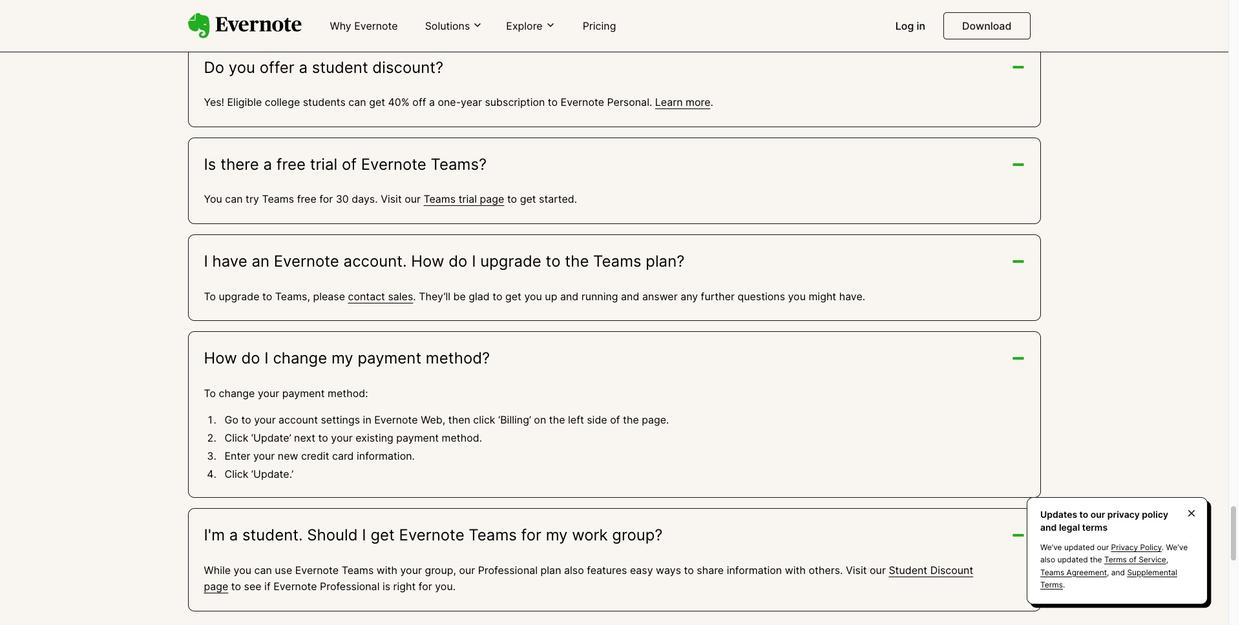Task type: describe. For each thing, give the bounding box(es) containing it.
evernote inside 'go to your account settings in evernote web, then click 'billing' on the left side of the page. click 'update' next to your existing payment method. enter your new credit card information. click 'update.''
[[374, 414, 418, 427]]

evernote professional is
[[274, 581, 390, 594]]

teams inside terms of service , teams agreement , and
[[1041, 568, 1065, 578]]

0 horizontal spatial change
[[219, 387, 255, 400]]

agreement
[[1067, 568, 1107, 578]]

0 vertical spatial upgrade
[[480, 252, 542, 271]]

have.
[[839, 290, 866, 303]]

method.
[[442, 432, 482, 445]]

1 we've from the left
[[1041, 543, 1062, 553]]

page inside student discount page
[[204, 581, 228, 594]]

evernote left personal.
[[561, 96, 604, 109]]

30
[[336, 193, 349, 206]]

you left the might
[[788, 290, 806, 303]]

please
[[313, 290, 345, 303]]

explore button
[[502, 19, 560, 33]]

teams trial page link
[[424, 193, 504, 206]]

learn
[[655, 96, 683, 109]]

why
[[330, 19, 351, 32]]

eligible
[[227, 96, 262, 109]]

an
[[252, 252, 270, 271]]

we've updated our privacy policy
[[1041, 543, 1162, 553]]

to for to change your payment method:
[[204, 387, 216, 400]]

to right ways
[[684, 564, 694, 577]]

you right do
[[229, 58, 255, 77]]

1 vertical spatial free
[[297, 193, 317, 206]]

to right next
[[318, 432, 328, 445]]

i left have
[[204, 252, 208, 271]]

get left started. at the top of page
[[520, 193, 536, 206]]

is
[[204, 155, 216, 174]]

plan?
[[646, 252, 685, 271]]

to right "glad" on the top of page
[[493, 290, 503, 303]]

the inside . we've also updated the
[[1090, 556, 1102, 565]]

i up "glad" on the top of page
[[472, 252, 476, 271]]

our professional
[[459, 564, 538, 577]]

a right there on the left top of the page
[[263, 155, 272, 174]]

next
[[294, 432, 315, 445]]

do you offer a student discount?
[[204, 58, 443, 77]]

1 vertical spatial how
[[204, 349, 237, 368]]

there
[[220, 155, 259, 174]]

teams right try
[[262, 193, 294, 206]]

0 vertical spatial payment
[[358, 349, 422, 368]]

plan
[[541, 564, 561, 577]]

to left started. at the top of page
[[507, 193, 517, 206]]

0 horizontal spatial trial
[[310, 155, 338, 174]]

privacy
[[1108, 509, 1140, 520]]

method:
[[328, 387, 368, 400]]

and right up
[[560, 290, 579, 303]]

i right should at the left
[[362, 526, 366, 545]]

card
[[332, 450, 354, 463]]

to right subscription on the top of page
[[548, 96, 558, 109]]

why evernote
[[330, 19, 398, 32]]

you can try teams free for 30 days. visit our teams trial page to get started.
[[204, 193, 577, 206]]

you
[[204, 193, 222, 206]]

while you can use evernote teams with your group, our professional plan also features easy ways to share information with others. visit our
[[204, 564, 889, 577]]

updates
[[1041, 509, 1078, 520]]

credit
[[301, 450, 329, 463]]

discount?
[[373, 58, 443, 77]]

evernote up you can try teams free for 30 days. visit our teams trial page to get started.
[[361, 155, 427, 174]]

of inside 'go to your account settings in evernote web, then click 'billing' on the left side of the page. click 'update' next to your existing payment method. enter your new credit card information. click 'update.''
[[610, 414, 620, 427]]

0 horizontal spatial do
[[241, 349, 260, 368]]

1 vertical spatial for
[[521, 526, 542, 545]]

teams,
[[275, 290, 310, 303]]

new
[[278, 450, 298, 463]]

policy
[[1142, 509, 1169, 520]]

you up see
[[234, 564, 251, 577]]

terms
[[1082, 522, 1108, 533]]

0 vertical spatial free
[[277, 155, 306, 174]]

payment inside 'go to your account settings in evernote web, then click 'billing' on the left side of the page. click 'update' next to your existing payment method. enter your new credit card information. click 'update.''
[[396, 432, 439, 445]]

i up 'to change your payment method:'
[[265, 349, 269, 368]]

teams up running
[[593, 252, 642, 271]]

should
[[307, 526, 358, 545]]

offer
[[260, 58, 295, 77]]

log
[[896, 19, 914, 32]]

you left up
[[524, 290, 542, 303]]

students
[[303, 96, 346, 109]]

student.
[[242, 526, 303, 545]]

they'll
[[419, 290, 451, 303]]

0 vertical spatial ,
[[1166, 556, 1169, 565]]

sales
[[388, 290, 413, 303]]

learn more link
[[655, 96, 711, 109]]

method?
[[426, 349, 490, 368]]

i have an evernote account. how do i upgrade to the teams plan?
[[204, 252, 685, 271]]

privacy
[[1111, 543, 1138, 553]]

teams up to see if evernote professional is right for you.
[[342, 564, 374, 577]]

for for 30
[[319, 193, 333, 206]]

terms inside supplemental terms
[[1041, 580, 1063, 590]]

your up account
[[258, 387, 279, 400]]

. left they'll
[[413, 290, 416, 303]]

account
[[279, 414, 318, 427]]

privacy policy link
[[1111, 543, 1162, 553]]

2 with from the left
[[785, 564, 806, 577]]

log in
[[896, 19, 926, 32]]

left
[[568, 414, 584, 427]]

questions
[[738, 290, 785, 303]]

0 vertical spatial page
[[480, 193, 504, 206]]

share
[[697, 564, 724, 577]]

one-
[[438, 96, 461, 109]]

we've inside . we've also updated the
[[1166, 543, 1188, 553]]

to change your payment method:
[[204, 387, 368, 400]]

terms of service link
[[1105, 556, 1166, 565]]

while
[[204, 564, 231, 577]]

contact
[[348, 290, 385, 303]]

policy
[[1140, 543, 1162, 553]]

the right on
[[549, 414, 565, 427]]

solutions button
[[421, 19, 487, 33]]

more
[[686, 96, 711, 109]]

evernote up evernote professional is
[[295, 564, 339, 577]]

yes! eligible college students can get 40% off a one-year subscription to evernote personal. learn more .
[[204, 96, 714, 109]]

up
[[545, 290, 557, 303]]

1 vertical spatial payment
[[282, 387, 325, 400]]

0 horizontal spatial my
[[332, 349, 353, 368]]

'update.'
[[251, 468, 294, 481]]

do
[[204, 58, 224, 77]]

others.
[[809, 564, 843, 577]]

information.
[[357, 450, 415, 463]]

in inside 'go to your account settings in evernote web, then click 'billing' on the left side of the page. click 'update' next to your existing payment method. enter your new credit card information. click 'update.''
[[363, 414, 371, 427]]

evernote right why
[[354, 19, 398, 32]]

click
[[473, 414, 495, 427]]

be
[[453, 290, 466, 303]]

year
[[461, 96, 482, 109]]

to left see
[[231, 581, 241, 594]]

group?
[[612, 526, 663, 545]]

1 with from the left
[[377, 564, 398, 577]]



Task type: locate. For each thing, give the bounding box(es) containing it.
student discount page
[[204, 564, 974, 594]]

1 horizontal spatial trial
[[459, 193, 477, 206]]

in up existing
[[363, 414, 371, 427]]

get left "40%"
[[369, 96, 385, 109]]

evernote up 'teams,'
[[274, 252, 339, 271]]

evernote up existing
[[374, 414, 418, 427]]

1 horizontal spatial my
[[546, 526, 568, 545]]

. right learn
[[711, 96, 714, 109]]

2 horizontal spatial can
[[349, 96, 366, 109]]

get right "glad" on the top of page
[[505, 290, 522, 303]]

1 horizontal spatial for
[[419, 581, 432, 594]]

payment up account
[[282, 387, 325, 400]]

2 horizontal spatial of
[[1129, 556, 1137, 565]]

0 vertical spatial trial
[[310, 155, 338, 174]]

0 vertical spatial visit
[[381, 193, 402, 206]]

supplemental terms
[[1041, 568, 1178, 590]]

visit
[[381, 193, 402, 206], [846, 564, 867, 577]]

click down enter
[[225, 468, 248, 481]]

existing
[[356, 432, 394, 445]]

upgrade down have
[[219, 290, 260, 303]]

upgrade up to upgrade to teams, please contact sales . they'll be glad to get you up and running and answer any further questions you might have.
[[480, 252, 542, 271]]

click up enter
[[225, 432, 248, 445]]

also right plan
[[564, 564, 584, 577]]

terms down the teams agreement link
[[1041, 580, 1063, 590]]

visit right days.
[[381, 193, 402, 206]]

to up the terms
[[1080, 509, 1089, 520]]

. down the teams agreement link
[[1063, 580, 1065, 590]]

. we've also updated the
[[1041, 543, 1188, 565]]

1 vertical spatial change
[[219, 387, 255, 400]]

we've down legal
[[1041, 543, 1062, 553]]

days.
[[352, 193, 378, 206]]

1 to from the top
[[204, 290, 216, 303]]

do
[[449, 252, 468, 271], [241, 349, 260, 368]]

to upgrade to teams, please contact sales . they'll be glad to get you up and running and answer any further questions you might have.
[[204, 290, 866, 303]]

'update'
[[251, 432, 291, 445]]

features
[[587, 564, 627, 577]]

for
[[319, 193, 333, 206], [521, 526, 542, 545], [419, 581, 432, 594]]

our up the terms
[[1091, 509, 1106, 520]]

any
[[681, 290, 698, 303]]

1 vertical spatial my
[[546, 526, 568, 545]]

2 vertical spatial for
[[419, 581, 432, 594]]

1 horizontal spatial ,
[[1166, 556, 1169, 565]]

1 vertical spatial in
[[363, 414, 371, 427]]

1 vertical spatial click
[[225, 468, 248, 481]]

1 vertical spatial can
[[225, 193, 243, 206]]

0 vertical spatial how
[[411, 252, 444, 271]]

your down 'update'
[[253, 450, 275, 463]]

1 horizontal spatial also
[[1041, 556, 1056, 565]]

why evernote link
[[322, 14, 406, 39]]

free left 30
[[297, 193, 317, 206]]

payment up 'method:'
[[358, 349, 422, 368]]

get right should at the left
[[371, 526, 395, 545]]

how up they'll
[[411, 252, 444, 271]]

and left answer
[[621, 290, 640, 303]]

log in link
[[888, 14, 933, 39]]

payment down web,
[[396, 432, 439, 445]]

0 horizontal spatial upgrade
[[219, 290, 260, 303]]

0 horizontal spatial ,
[[1107, 568, 1109, 578]]

0 horizontal spatial we've
[[1041, 543, 1062, 553]]

student
[[312, 58, 368, 77]]

updates to our privacy policy and legal terms
[[1041, 509, 1169, 533]]

your
[[258, 387, 279, 400], [254, 414, 276, 427], [331, 432, 353, 445], [253, 450, 275, 463], [400, 564, 422, 577]]

the
[[565, 252, 589, 271], [549, 414, 565, 427], [623, 414, 639, 427], [1090, 556, 1102, 565]]

40%
[[388, 96, 410, 109]]

1 horizontal spatial of
[[610, 414, 620, 427]]

1 horizontal spatial change
[[273, 349, 327, 368]]

we've right policy
[[1166, 543, 1188, 553]]

with
[[377, 564, 398, 577], [785, 564, 806, 577]]

easy
[[630, 564, 653, 577]]

get
[[369, 96, 385, 109], [520, 193, 536, 206], [505, 290, 522, 303], [371, 526, 395, 545]]

to right the go at the bottom left of the page
[[241, 414, 251, 427]]

my up 'method:'
[[332, 349, 353, 368]]

0 vertical spatial in
[[917, 19, 926, 32]]

1 vertical spatial page
[[204, 581, 228, 594]]

further
[[701, 290, 735, 303]]

ways
[[656, 564, 681, 577]]

1 horizontal spatial do
[[449, 252, 468, 271]]

1 horizontal spatial with
[[785, 564, 806, 577]]

group,
[[425, 564, 456, 577]]

work
[[572, 526, 608, 545]]

we've
[[1041, 543, 1062, 553], [1166, 543, 1188, 553]]

our
[[405, 193, 421, 206], [1091, 509, 1106, 520], [1097, 543, 1109, 553], [870, 564, 886, 577]]

terms down privacy in the right bottom of the page
[[1105, 556, 1127, 565]]

0 horizontal spatial in
[[363, 414, 371, 427]]

. inside . we've also updated the
[[1162, 543, 1164, 553]]

1 click from the top
[[225, 432, 248, 445]]

2 vertical spatial payment
[[396, 432, 439, 445]]

0 vertical spatial terms
[[1105, 556, 1127, 565]]

1 horizontal spatial visit
[[846, 564, 867, 577]]

might
[[809, 290, 837, 303]]

0 horizontal spatial with
[[377, 564, 398, 577]]

2 we've from the left
[[1166, 543, 1188, 553]]

0 horizontal spatial page
[[204, 581, 228, 594]]

can left try
[[225, 193, 243, 206]]

in
[[917, 19, 926, 32], [363, 414, 371, 427]]

your up card
[[331, 432, 353, 445]]

updated inside . we've also updated the
[[1058, 556, 1088, 565]]

and down updates
[[1041, 522, 1057, 533]]

can right students
[[349, 96, 366, 109]]

trial down the teams?
[[459, 193, 477, 206]]

and down . we've also updated the
[[1112, 568, 1125, 578]]

updated down legal
[[1065, 543, 1095, 553]]

right
[[393, 581, 416, 594]]

.
[[711, 96, 714, 109], [413, 290, 416, 303], [1162, 543, 1164, 553], [1063, 580, 1065, 590]]

my
[[332, 349, 353, 368], [546, 526, 568, 545]]

the up running
[[565, 252, 589, 271]]

our up terms of service , teams agreement , and
[[1097, 543, 1109, 553]]

0 horizontal spatial terms
[[1041, 580, 1063, 590]]

do up 'to change your payment method:'
[[241, 349, 260, 368]]

page.
[[642, 414, 669, 427]]

evernote up "group,"
[[399, 526, 464, 545]]

0 vertical spatial updated
[[1065, 543, 1095, 553]]

for left 30
[[319, 193, 333, 206]]

2 click from the top
[[225, 468, 248, 481]]

teams?
[[431, 155, 487, 174]]

also inside . we've also updated the
[[1041, 556, 1056, 565]]

, up 'supplemental'
[[1166, 556, 1169, 565]]

teams left the "agreement"
[[1041, 568, 1065, 578]]

if
[[264, 581, 271, 594]]

2 to from the top
[[204, 387, 216, 400]]

answer
[[642, 290, 678, 303]]

teams up our professional
[[469, 526, 517, 545]]

web,
[[421, 414, 445, 427]]

1 vertical spatial do
[[241, 349, 260, 368]]

pricing
[[583, 19, 616, 32]]

click
[[225, 432, 248, 445], [225, 468, 248, 481]]

1 vertical spatial upgrade
[[219, 290, 260, 303]]

glad
[[469, 290, 490, 303]]

use
[[275, 564, 292, 577]]

to inside updates to our privacy policy and legal terms
[[1080, 509, 1089, 520]]

have
[[212, 252, 247, 271]]

our right days.
[[405, 193, 421, 206]]

2 vertical spatial can
[[254, 564, 272, 577]]

with left others.
[[785, 564, 806, 577]]

1 vertical spatial terms
[[1041, 580, 1063, 590]]

i'm
[[204, 526, 225, 545]]

0 horizontal spatial for
[[319, 193, 333, 206]]

your up right
[[400, 564, 422, 577]]

and
[[560, 290, 579, 303], [621, 290, 640, 303], [1041, 522, 1057, 533], [1112, 568, 1125, 578]]

discount
[[931, 564, 974, 577]]

settings
[[321, 414, 360, 427]]

and inside updates to our privacy policy and legal terms
[[1041, 522, 1057, 533]]

legal
[[1059, 522, 1080, 533]]

0 vertical spatial do
[[449, 252, 468, 271]]

enter
[[225, 450, 250, 463]]

0 horizontal spatial visit
[[381, 193, 402, 206]]

a right off
[[429, 96, 435, 109]]

2 vertical spatial of
[[1129, 556, 1137, 565]]

how up the go at the bottom left of the page
[[204, 349, 237, 368]]

change up 'to change your payment method:'
[[273, 349, 327, 368]]

with up right
[[377, 564, 398, 577]]

1 horizontal spatial we've
[[1166, 543, 1188, 553]]

1 vertical spatial visit
[[846, 564, 867, 577]]

to left 'teams,'
[[262, 290, 272, 303]]

1 horizontal spatial terms
[[1105, 556, 1127, 565]]

for for you.
[[419, 581, 432, 594]]

free
[[277, 155, 306, 174], [297, 193, 317, 206]]

0 vertical spatial my
[[332, 349, 353, 368]]

evernote
[[354, 19, 398, 32], [561, 96, 604, 109], [361, 155, 427, 174], [274, 252, 339, 271], [374, 414, 418, 427], [399, 526, 464, 545], [295, 564, 339, 577]]

1 vertical spatial updated
[[1058, 556, 1088, 565]]

how do i change my payment method?
[[204, 349, 490, 368]]

teams down the teams?
[[424, 193, 456, 206]]

0 vertical spatial of
[[342, 155, 357, 174]]

then
[[448, 414, 470, 427]]

0 horizontal spatial also
[[564, 564, 584, 577]]

solutions
[[425, 19, 470, 32]]

student discount page link
[[204, 564, 974, 594]]

updated
[[1065, 543, 1095, 553], [1058, 556, 1088, 565]]

of inside terms of service , teams agreement , and
[[1129, 556, 1137, 565]]

how
[[411, 252, 444, 271], [204, 349, 237, 368]]

on
[[534, 414, 546, 427]]

off
[[413, 96, 426, 109]]

0 vertical spatial can
[[349, 96, 366, 109]]

trial up 30
[[310, 155, 338, 174]]

'billing'
[[498, 414, 531, 427]]

1 vertical spatial ,
[[1107, 568, 1109, 578]]

, down . we've also updated the
[[1107, 568, 1109, 578]]

started.
[[539, 193, 577, 206]]

to up up
[[546, 252, 561, 271]]

a right i'm
[[229, 526, 238, 545]]

1 horizontal spatial how
[[411, 252, 444, 271]]

of down privacy policy link
[[1129, 556, 1137, 565]]

the left 'page.'
[[623, 414, 639, 427]]

1 horizontal spatial upgrade
[[480, 252, 542, 271]]

,
[[1166, 556, 1169, 565], [1107, 568, 1109, 578]]

1 vertical spatial trial
[[459, 193, 477, 206]]

to see if evernote professional is right for you.
[[228, 581, 456, 594]]

terms inside terms of service , teams agreement , and
[[1105, 556, 1127, 565]]

contact sales link
[[348, 290, 413, 303]]

1 vertical spatial to
[[204, 387, 216, 400]]

i
[[204, 252, 208, 271], [472, 252, 476, 271], [265, 349, 269, 368], [362, 526, 366, 545]]

0 vertical spatial click
[[225, 432, 248, 445]]

0 horizontal spatial of
[[342, 155, 357, 174]]

0 horizontal spatial can
[[225, 193, 243, 206]]

for left you.
[[419, 581, 432, 594]]

0 vertical spatial change
[[273, 349, 327, 368]]

service
[[1139, 556, 1166, 565]]

is there a free trial of evernote teams?
[[204, 155, 487, 174]]

. up service
[[1162, 543, 1164, 553]]

our inside updates to our privacy policy and legal terms
[[1091, 509, 1106, 520]]

change up the go at the bottom left of the page
[[219, 387, 255, 400]]

for up the while you can use evernote teams with your group, our professional plan also features easy ways to share information with others. visit our
[[521, 526, 542, 545]]

in right the log
[[917, 19, 926, 32]]

you.
[[435, 581, 456, 594]]

go to your account settings in evernote web, then click 'billing' on the left side of the page. click 'update' next to your existing payment method. enter your new credit card information. click 'update.'
[[225, 414, 669, 481]]

pricing link
[[575, 14, 624, 39]]

1 horizontal spatial page
[[480, 193, 504, 206]]

my left work
[[546, 526, 568, 545]]

try
[[246, 193, 259, 206]]

and inside terms of service , teams agreement , and
[[1112, 568, 1125, 578]]

to for to upgrade to teams, please contact sales . they'll be glad to get you up and running and answer any further questions you might have.
[[204, 290, 216, 303]]

do up be at left
[[449, 252, 468, 271]]

updated up the teams agreement link
[[1058, 556, 1088, 565]]

visit right others.
[[846, 564, 867, 577]]

1 vertical spatial of
[[610, 414, 620, 427]]

a right offer
[[299, 58, 308, 77]]

1 horizontal spatial in
[[917, 19, 926, 32]]

0 vertical spatial for
[[319, 193, 333, 206]]

our left student
[[870, 564, 886, 577]]

your up 'update'
[[254, 414, 276, 427]]

1 horizontal spatial can
[[254, 564, 272, 577]]

2 horizontal spatial for
[[521, 526, 542, 545]]

also up the teams agreement link
[[1041, 556, 1056, 565]]

page down the teams?
[[480, 193, 504, 206]]

0 horizontal spatial how
[[204, 349, 237, 368]]

0 vertical spatial to
[[204, 290, 216, 303]]

of right side
[[610, 414, 620, 427]]

download
[[962, 19, 1012, 32]]

download link
[[944, 12, 1031, 39]]

account.
[[344, 252, 407, 271]]

page down "while"
[[204, 581, 228, 594]]

terms of service , teams agreement , and
[[1041, 556, 1169, 578]]

evernote logo image
[[188, 13, 302, 39]]



Task type: vqa. For each thing, say whether or not it's contained in the screenshot.


